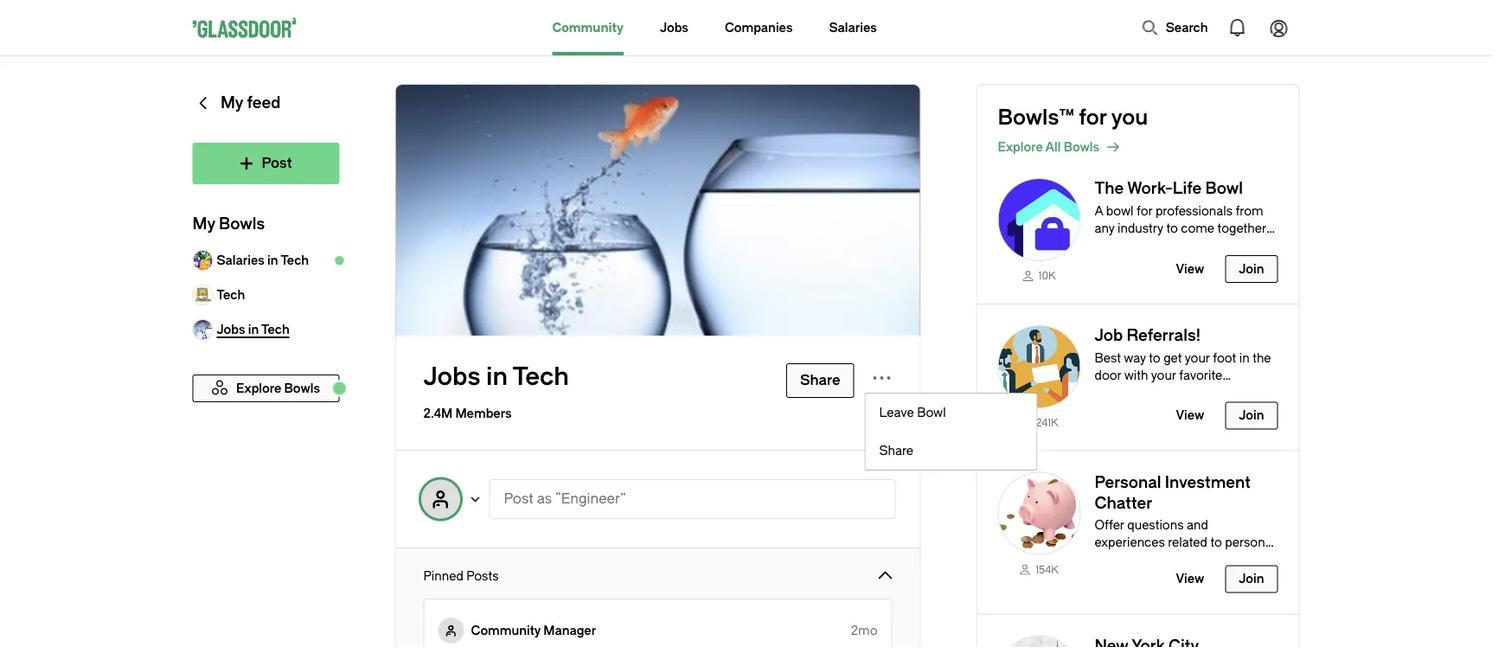 Task type: locate. For each thing, give the bounding box(es) containing it.
tech
[[281, 253, 309, 267], [217, 288, 245, 302], [513, 363, 569, 392]]

toogle identity image down pinned
[[438, 618, 464, 644]]

happenings
[[1095, 256, 1162, 270]]

related
[[1169, 536, 1208, 550]]

0 vertical spatial toogle identity image
[[420, 479, 462, 520]]

my feed
[[221, 94, 281, 112]]

bowl up from
[[1206, 180, 1244, 198]]

community down posts
[[471, 624, 541, 638]]

0 vertical spatial tech
[[281, 253, 309, 267]]

2 vertical spatial tech
[[513, 363, 569, 392]]

0 vertical spatial in
[[268, 253, 278, 267]]

the
[[1166, 238, 1185, 253]]

1 horizontal spatial and
[[1141, 553, 1163, 567]]

personal investment chatter offer questions and experiences related to personal finance and investments
[[1095, 473, 1276, 567]]

industry
[[1118, 221, 1164, 235]]

bowl
[[1107, 204, 1134, 218]]

154k link
[[998, 562, 1081, 577]]

2.4m
[[424, 406, 453, 421]]

bowls™
[[998, 106, 1075, 130]]

work-
[[1180, 256, 1213, 270]]

0 vertical spatial and
[[1095, 238, 1117, 253]]

to inside the work-life bowl a bowl for professionals from any industry to come together and discuss the day-to-day happenings of work-life.
[[1167, 221, 1179, 235]]

0 vertical spatial bowl
[[1206, 180, 1244, 198]]

1 vertical spatial my
[[193, 215, 215, 233]]

1 vertical spatial for
[[1137, 204, 1153, 218]]

1 horizontal spatial to
[[1211, 536, 1223, 550]]

1 horizontal spatial for
[[1137, 204, 1153, 218]]

1 vertical spatial jobs
[[424, 363, 481, 392]]

0 horizontal spatial in
[[268, 253, 278, 267]]

1 horizontal spatial tech
[[281, 253, 309, 267]]

0 horizontal spatial my
[[193, 215, 215, 233]]

to-
[[1214, 238, 1231, 253]]

and down experiences
[[1141, 553, 1163, 567]]

post as "engineer" button
[[489, 479, 896, 519]]

1 horizontal spatial bowls
[[1064, 140, 1100, 154]]

post
[[504, 491, 534, 507]]

1 horizontal spatial community
[[552, 20, 624, 35]]

1 image for bowl image from the top
[[998, 178, 1081, 261]]

image for bowl image up 241k "link" at the bottom right of page
[[998, 325, 1081, 408]]

community left the jobs link
[[552, 20, 624, 35]]

in
[[268, 253, 278, 267], [486, 363, 508, 392]]

my for my bowls
[[193, 215, 215, 233]]

toogle identity image up pinned
[[420, 479, 462, 520]]

bowl right leave
[[918, 405, 946, 420]]

1 horizontal spatial bowl
[[1206, 180, 1244, 198]]

manager
[[544, 624, 596, 638]]

investments
[[1166, 553, 1236, 567]]

to
[[1167, 221, 1179, 235], [1211, 536, 1223, 550]]

"engineer"
[[555, 491, 626, 507]]

and up related
[[1187, 518, 1209, 533]]

together
[[1218, 221, 1267, 235]]

finance
[[1095, 553, 1138, 567]]

and
[[1095, 238, 1117, 253], [1187, 518, 1209, 533], [1141, 553, 1163, 567]]

jobs up 2.4m
[[424, 363, 481, 392]]

0 horizontal spatial community
[[471, 624, 541, 638]]

bowls up salaries in tech
[[219, 215, 265, 233]]

bowl
[[1206, 180, 1244, 198], [918, 405, 946, 420]]

share menu item
[[866, 432, 1037, 470]]

1 vertical spatial in
[[486, 363, 508, 392]]

bowls right all
[[1064, 140, 1100, 154]]

0 vertical spatial image for bowl image
[[998, 178, 1081, 261]]

for left you
[[1079, 106, 1107, 130]]

0 horizontal spatial to
[[1167, 221, 1179, 235]]

toogle identity image
[[420, 479, 462, 520], [438, 618, 464, 644]]

3 image for bowl image from the top
[[998, 472, 1081, 555]]

image for bowl image up 154k link
[[998, 472, 1081, 555]]

my
[[221, 94, 243, 112], [193, 215, 215, 233]]

salaries in tech
[[217, 253, 309, 267]]

2 vertical spatial image for bowl image
[[998, 472, 1081, 555]]

members
[[456, 406, 512, 421]]

community for community manager
[[471, 624, 541, 638]]

explore
[[998, 140, 1043, 154]]

to up the
[[1167, 221, 1179, 235]]

1 vertical spatial community
[[471, 624, 541, 638]]

0 horizontal spatial and
[[1095, 238, 1117, 253]]

0 vertical spatial jobs
[[660, 20, 689, 35]]

0 horizontal spatial jobs
[[424, 363, 481, 392]]

my feed link
[[193, 84, 340, 143]]

image for bowl image
[[998, 178, 1081, 261], [998, 325, 1081, 408], [998, 472, 1081, 555]]

1 vertical spatial bowls
[[219, 215, 265, 233]]

for
[[1079, 106, 1107, 130], [1137, 204, 1153, 218]]

1 horizontal spatial salaries
[[829, 20, 877, 35]]

menu
[[865, 393, 1038, 471]]

1 vertical spatial to
[[1211, 536, 1223, 550]]

bowls
[[1064, 140, 1100, 154], [219, 215, 265, 233]]

0 vertical spatial bowls
[[1064, 140, 1100, 154]]

in up members
[[486, 363, 508, 392]]

for up "industry"
[[1137, 204, 1153, 218]]

2 horizontal spatial and
[[1187, 518, 1209, 533]]

0 horizontal spatial salaries
[[217, 253, 265, 267]]

0 horizontal spatial bowl
[[918, 405, 946, 420]]

in for jobs
[[486, 363, 508, 392]]

1 horizontal spatial my
[[221, 94, 243, 112]]

jobs left companies
[[660, 20, 689, 35]]

jobs for jobs in tech
[[424, 363, 481, 392]]

salaries for salaries
[[829, 20, 877, 35]]

0 vertical spatial my
[[221, 94, 243, 112]]

1 vertical spatial image for bowl image
[[998, 325, 1081, 408]]

from
[[1236, 204, 1264, 218]]

leave bowl
[[880, 405, 946, 420]]

1 vertical spatial bowl
[[918, 405, 946, 420]]

bowl inside menu item
[[918, 405, 946, 420]]

1 vertical spatial and
[[1187, 518, 1209, 533]]

1 vertical spatial salaries
[[217, 253, 265, 267]]

1 horizontal spatial jobs
[[660, 20, 689, 35]]

personal
[[1095, 473, 1162, 492]]

posts
[[467, 569, 499, 583]]

0 vertical spatial salaries
[[829, 20, 877, 35]]

chatter
[[1095, 494, 1153, 512]]

my up salaries in tech link
[[193, 215, 215, 233]]

and down the any
[[1095, 238, 1117, 253]]

leave
[[880, 405, 915, 420]]

the work-life bowl a bowl for professionals from any industry to come together and discuss the day-to-day happenings of work-life.
[[1095, 180, 1267, 270]]

0 horizontal spatial tech
[[217, 288, 245, 302]]

companies link
[[725, 0, 793, 55]]

for inside the work-life bowl a bowl for professionals from any industry to come together and discuss the day-to-day happenings of work-life.
[[1137, 204, 1153, 218]]

bowls™ for you
[[998, 106, 1149, 130]]

community
[[552, 20, 624, 35], [471, 624, 541, 638]]

salaries
[[829, 20, 877, 35], [217, 253, 265, 267]]

image for bowl image up 10k link
[[998, 178, 1081, 261]]

to up investments
[[1211, 536, 1223, 550]]

leave bowl menu item
[[866, 394, 1037, 432]]

10k link
[[998, 268, 1081, 283]]

0 horizontal spatial bowls
[[219, 215, 265, 233]]

0 vertical spatial for
[[1079, 106, 1107, 130]]

2 image for bowl image from the top
[[998, 325, 1081, 408]]

any
[[1095, 221, 1115, 235]]

a
[[1095, 204, 1104, 218]]

0 vertical spatial to
[[1167, 221, 1179, 235]]

search button
[[1133, 10, 1217, 45]]

my left 'feed'
[[221, 94, 243, 112]]

2 horizontal spatial tech
[[513, 363, 569, 392]]

search
[[1166, 20, 1209, 35]]

jobs
[[660, 20, 689, 35], [424, 363, 481, 392]]

0 horizontal spatial for
[[1079, 106, 1107, 130]]

menu containing leave bowl
[[865, 393, 1038, 471]]

1 horizontal spatial in
[[486, 363, 508, 392]]

1 vertical spatial tech
[[217, 288, 245, 302]]

bowls inside explore all bowls link
[[1064, 140, 1100, 154]]

in up tech link
[[268, 253, 278, 267]]

0 vertical spatial community
[[552, 20, 624, 35]]



Task type: describe. For each thing, give the bounding box(es) containing it.
2mo
[[851, 624, 878, 638]]

2 vertical spatial and
[[1141, 553, 1163, 567]]

investment
[[1166, 473, 1251, 492]]

image for bowl image for job referrals!
[[998, 325, 1081, 408]]

come
[[1182, 221, 1215, 235]]

share
[[880, 444, 914, 458]]

salaries in tech link
[[193, 243, 340, 278]]

experiences
[[1095, 536, 1165, 550]]

jobs in tech
[[424, 363, 569, 392]]

day-
[[1188, 238, 1214, 253]]

discuss
[[1120, 238, 1163, 253]]

jobs for jobs
[[660, 20, 689, 35]]

explore all bowls
[[998, 140, 1100, 154]]

image for bowl image for personal investment chatter
[[998, 472, 1081, 555]]

job
[[1095, 326, 1124, 345]]

and inside the work-life bowl a bowl for professionals from any industry to come together and discuss the day-to-day happenings of work-life.
[[1095, 238, 1117, 253]]

community link
[[552, 0, 624, 55]]

professionals
[[1156, 204, 1233, 218]]

day
[[1231, 238, 1251, 253]]

post as "engineer"
[[504, 491, 626, 507]]

1 vertical spatial toogle identity image
[[438, 618, 464, 644]]

in for salaries
[[268, 253, 278, 267]]

referrals!
[[1127, 326, 1202, 345]]

life
[[1173, 180, 1202, 198]]

work-
[[1128, 180, 1173, 198]]

pinned
[[424, 569, 464, 583]]

offer
[[1095, 518, 1125, 533]]

my for my feed
[[221, 94, 243, 112]]

all
[[1046, 140, 1061, 154]]

as
[[537, 491, 552, 507]]

explore all bowls link
[[998, 137, 1299, 158]]

personal
[[1226, 536, 1276, 550]]

tech for jobs in tech
[[513, 363, 569, 392]]

pinned posts
[[424, 569, 499, 583]]

questions
[[1128, 518, 1184, 533]]

life.
[[1213, 256, 1233, 270]]

bowl inside the work-life bowl a bowl for professionals from any industry to come together and discuss the day-to-day happenings of work-life.
[[1206, 180, 1244, 198]]

you
[[1112, 106, 1149, 130]]

241k
[[1036, 417, 1059, 429]]

tech link
[[193, 278, 340, 312]]

feed
[[247, 94, 281, 112]]

image for bowl image for the work-life bowl
[[998, 178, 1081, 261]]

community manager
[[471, 624, 596, 638]]

my bowls
[[193, 215, 265, 233]]

salaries for salaries in tech
[[217, 253, 265, 267]]

tech for salaries in tech
[[281, 253, 309, 267]]

241k link
[[998, 415, 1081, 430]]

to inside personal investment chatter offer questions and experiences related to personal finance and investments
[[1211, 536, 1223, 550]]

2.4m members
[[424, 406, 512, 421]]

154k
[[1036, 564, 1059, 576]]

salaries link
[[829, 0, 877, 55]]

companies
[[725, 20, 793, 35]]

of
[[1165, 256, 1177, 270]]

jobs link
[[660, 0, 689, 55]]

10k
[[1039, 270, 1056, 282]]

job referrals!
[[1095, 326, 1202, 345]]

community for community
[[552, 20, 624, 35]]

the
[[1095, 180, 1124, 198]]



Task type: vqa. For each thing, say whether or not it's contained in the screenshot.
FPI Company
no



